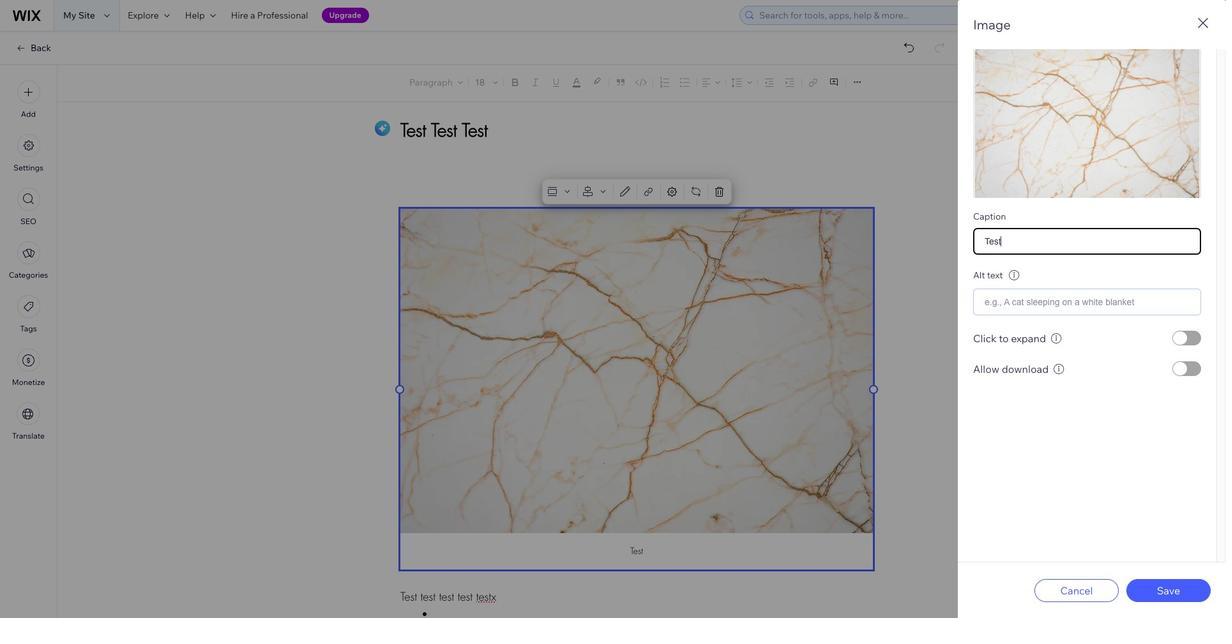 Task type: vqa. For each thing, say whether or not it's contained in the screenshot.
Categories button at the left of the page
yes



Task type: describe. For each thing, give the bounding box(es) containing it.
notes button
[[1150, 75, 1201, 92]]

tags
[[20, 324, 37, 333]]

0 vertical spatial save
[[995, 42, 1015, 54]]

menu containing add
[[0, 73, 57, 448]]

notes
[[1173, 78, 1198, 89]]

tags button
[[17, 295, 40, 333]]

my site
[[63, 10, 95, 21]]

hire a professional
[[231, 10, 308, 21]]

translate button
[[12, 402, 45, 441]]

click to expand
[[973, 332, 1046, 345]]

0 horizontal spatial save button
[[979, 42, 1030, 54]]

save inside button
[[1157, 584, 1180, 597]]

image preview region
[[958, 45, 1217, 198]]

text
[[987, 270, 1003, 281]]

site
[[78, 10, 95, 21]]

alt text
[[973, 270, 1003, 281]]

upgrade
[[329, 10, 361, 20]]

add
[[21, 109, 36, 119]]

add button
[[17, 80, 40, 119]]

seo
[[20, 217, 36, 226]]

help button
[[177, 0, 223, 31]]

test
[[400, 590, 417, 604]]

allow
[[973, 363, 1000, 376]]

alt
[[973, 270, 985, 281]]

a
[[250, 10, 255, 21]]

settings
[[13, 163, 43, 172]]

upgrade button
[[322, 8, 369, 23]]

help
[[185, 10, 205, 21]]

translate
[[12, 431, 45, 441]]

professional
[[257, 10, 308, 21]]

paragraph
[[409, 77, 453, 88]]



Task type: locate. For each thing, give the bounding box(es) containing it.
explore
[[128, 10, 159, 21]]

hire a professional link
[[223, 0, 316, 31]]

1 vertical spatial save
[[1157, 584, 1180, 597]]

settings button
[[13, 134, 43, 172]]

1 horizontal spatial save
[[1157, 584, 1180, 597]]

expand
[[1011, 332, 1046, 345]]

0 vertical spatial save button
[[979, 42, 1030, 54]]

test test test test testx
[[400, 590, 496, 604]]

caption
[[973, 211, 1006, 222]]

monetize button
[[12, 349, 45, 387]]

to
[[999, 332, 1009, 345]]

2 test from the left
[[439, 590, 454, 604]]

back
[[31, 42, 51, 54]]

1 test from the left
[[421, 590, 436, 604]]

testx
[[476, 590, 496, 604]]

2 horizontal spatial test
[[458, 590, 473, 604]]

back button
[[15, 42, 51, 54]]

hire
[[231, 10, 248, 21]]

0 horizontal spatial test
[[421, 590, 436, 604]]

image
[[973, 17, 1011, 33]]

allow download button
[[973, 363, 1049, 376]]

Caption field
[[973, 228, 1201, 255]]

click
[[973, 332, 997, 345]]

preview button
[[1063, 43, 1096, 54]]

categories
[[9, 270, 48, 280]]

1 vertical spatial save button
[[1127, 579, 1211, 602]]

allow download
[[973, 363, 1049, 376]]

click to expand button
[[973, 332, 1046, 345]]

cancel
[[1061, 584, 1093, 597]]

categories button
[[9, 241, 48, 280]]

monetize
[[12, 377, 45, 387]]

0 horizontal spatial save
[[995, 42, 1015, 54]]

download
[[1002, 363, 1049, 376]]

my
[[63, 10, 76, 21]]

save button
[[979, 42, 1030, 54], [1127, 579, 1211, 602]]

paragraph button
[[407, 73, 466, 91]]

publish
[[1133, 42, 1165, 54]]

seo button
[[17, 188, 40, 226]]

3 test from the left
[[458, 590, 473, 604]]

save
[[995, 42, 1015, 54], [1157, 584, 1180, 597]]

preview
[[1063, 43, 1096, 54]]

test
[[421, 590, 436, 604], [439, 590, 454, 604], [458, 590, 473, 604]]

cancel button
[[1035, 579, 1119, 602]]

Search for tools, apps, help & more... field
[[756, 6, 1051, 24]]

menu
[[0, 73, 57, 448]]

Alt text field
[[973, 289, 1201, 316]]

1 horizontal spatial test
[[439, 590, 454, 604]]

Add a Catchy Title text field
[[400, 118, 859, 142]]

1 horizontal spatial save button
[[1127, 579, 1211, 602]]

publish button
[[1115, 38, 1183, 58]]



